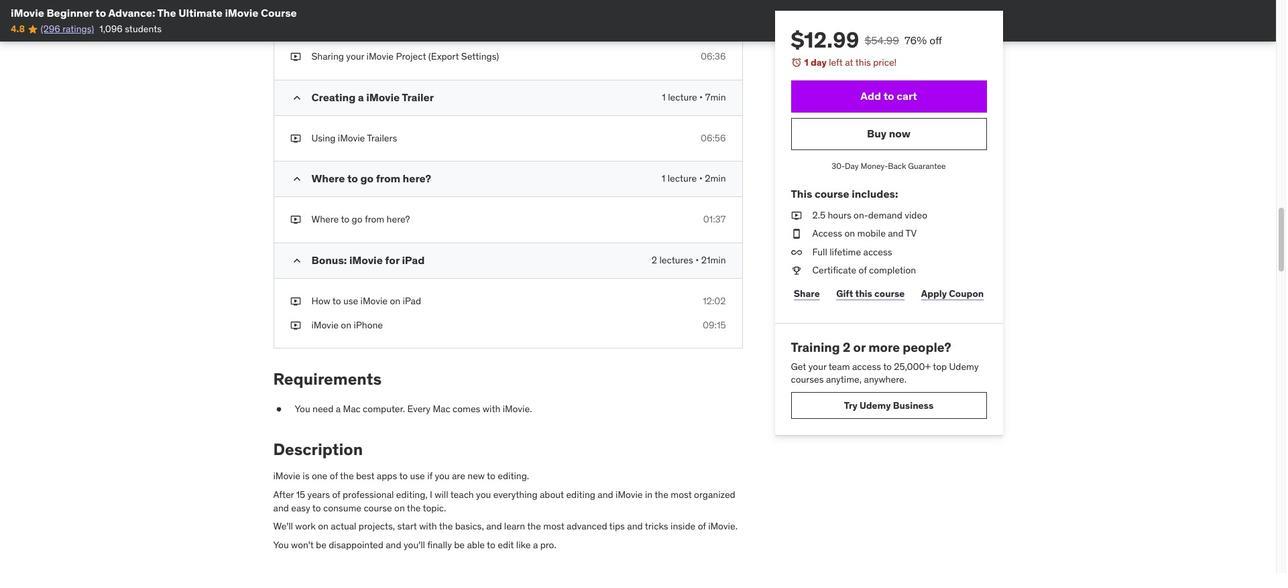 Task type: vqa. For each thing, say whether or not it's contained in the screenshot.
trailer at left
yes



Task type: describe. For each thing, give the bounding box(es) containing it.
imovie left course
[[225, 6, 258, 19]]

2min
[[705, 173, 726, 185]]

09:15
[[703, 319, 726, 331]]

left
[[829, 56, 843, 68]]

courses
[[791, 374, 824, 386]]

0 vertical spatial go
[[361, 172, 374, 185]]

pro.
[[540, 539, 557, 551]]

imovie left trailer
[[366, 90, 400, 104]]

if
[[427, 471, 433, 483]]

0 horizontal spatial 2
[[652, 254, 657, 266]]

using imovie trailers
[[312, 132, 397, 144]]

1 day left at this price!
[[805, 56, 897, 68]]

editing,
[[396, 489, 428, 501]]

settings)
[[461, 51, 499, 63]]

projects,
[[359, 521, 395, 533]]

beginner
[[47, 6, 93, 19]]

and down "after"
[[273, 502, 289, 514]]

won't
[[291, 539, 314, 551]]

course
[[261, 6, 297, 19]]

now
[[889, 127, 911, 140]]

training
[[791, 339, 840, 355]]

1 vertical spatial here?
[[387, 214, 410, 226]]

you inside imovie is one of the best apps to use if you are new to editing. after 15 years of professional editing, i will teach you everything about editing and imovie in the most organized and easy to consume course on the topic. we'll work on actual projects, start with the basics, and learn the most advanced tips and tricks inside of imovie. you won't be disappointed and you'll finally be able to edit like a pro.
[[273, 539, 289, 551]]

xsmall image left how
[[290, 295, 301, 308]]

mobile
[[858, 228, 886, 240]]

alarm image
[[791, 57, 802, 68]]

21min
[[701, 254, 726, 266]]

1 small image from the top
[[290, 10, 304, 23]]

1 for creating a imovie trailer
[[662, 91, 666, 103]]

years
[[308, 489, 330, 501]]

one
[[312, 471, 328, 483]]

buy now
[[867, 127, 911, 140]]

to up bonus:
[[341, 214, 350, 226]]

how to use imovie on ipad
[[312, 295, 421, 307]]

30-day money-back guarantee
[[832, 161, 946, 171]]

a inside imovie is one of the best apps to use if you are new to editing. after 15 years of professional editing, i will teach you everything about editing and imovie in the most organized and easy to consume course on the topic. we'll work on actual projects, start with the basics, and learn the most advanced tips and tricks inside of imovie. you won't be disappointed and you'll finally be able to edit like a pro.
[[533, 539, 538, 551]]

(296 ratings)
[[41, 23, 94, 35]]

imovie down how
[[312, 319, 339, 331]]

iphone
[[354, 319, 383, 331]]

of right inside
[[698, 521, 706, 533]]

on-
[[854, 209, 868, 221]]

price!
[[873, 56, 897, 68]]

comes
[[453, 403, 481, 415]]

on left iphone
[[341, 319, 352, 331]]

the down editing,
[[407, 502, 421, 514]]

imovie up iphone
[[361, 295, 388, 307]]

lecture for creating a imovie trailer
[[668, 91, 697, 103]]

new
[[468, 471, 485, 483]]

1 this from the top
[[856, 56, 871, 68]]

$54.99
[[865, 34, 900, 47]]

everything
[[493, 489, 538, 501]]

xsmall image left imovie on iphone at bottom
[[290, 319, 301, 332]]

76%
[[905, 34, 927, 47]]

at
[[845, 56, 854, 68]]

0 vertical spatial ipad
[[402, 254, 425, 267]]

gift
[[837, 287, 854, 300]]

imovie beginner to advance: the ultimate imovie course
[[11, 6, 297, 19]]

how
[[312, 295, 330, 307]]

$12.99
[[791, 26, 860, 54]]

tricks
[[645, 521, 669, 533]]

more
[[869, 339, 900, 355]]

start
[[397, 521, 417, 533]]

the right in
[[655, 489, 669, 501]]

imovie up "after"
[[273, 471, 300, 483]]

imovie right using
[[338, 132, 365, 144]]

ultimate
[[179, 6, 223, 19]]

add to cart button
[[791, 80, 987, 112]]

to up the 1,096
[[95, 6, 106, 19]]

to inside button
[[884, 89, 895, 103]]

anywhere.
[[864, 374, 907, 386]]

like
[[516, 539, 531, 551]]

1 where to go from here? from the top
[[312, 172, 431, 185]]

with inside imovie is one of the best apps to use if you are new to editing. after 15 years of professional editing, i will teach you everything about editing and imovie in the most organized and easy to consume course on the topic. we'll work on actual projects, start with the basics, and learn the most advanced tips and tricks inside of imovie. you won't be disappointed and you'll finally be able to edit like a pro.
[[419, 521, 437, 533]]

xsmall image for sharing your imovie project (export settings)
[[290, 51, 301, 64]]

• for creating a imovie trailer
[[700, 91, 703, 103]]

xsmall image up share on the right of the page
[[791, 265, 802, 278]]

1 vertical spatial ipad
[[403, 295, 421, 307]]

able
[[467, 539, 485, 551]]

or
[[854, 339, 866, 355]]

1 vertical spatial you
[[476, 489, 491, 501]]

this
[[791, 187, 813, 201]]

(export
[[429, 51, 459, 63]]

for
[[385, 254, 400, 267]]

finally
[[427, 539, 452, 551]]

4.8
[[11, 23, 25, 35]]

to down years
[[312, 502, 321, 514]]

apply coupon button
[[919, 280, 987, 307]]

teach
[[451, 489, 474, 501]]

xsmall image for full
[[791, 246, 802, 259]]

editing.
[[498, 471, 529, 483]]

use inside imovie is one of the best apps to use if you are new to editing. after 15 years of professional editing, i will teach you everything about editing and imovie in the most organized and easy to consume course on the topic. we'll work on actual projects, start with the basics, and learn the most advanced tips and tricks inside of imovie. you won't be disappointed and you'll finally be able to edit like a pro.
[[410, 471, 425, 483]]

to down using imovie trailers
[[347, 172, 358, 185]]

2 where to go from here? from the top
[[312, 214, 410, 226]]

the up finally
[[439, 521, 453, 533]]

imovie. inside imovie is one of the best apps to use if you are new to editing. after 15 years of professional editing, i will teach you everything about editing and imovie in the most organized and easy to consume course on the topic. we'll work on actual projects, start with the basics, and learn the most advanced tips and tricks inside of imovie. you won't be disappointed and you'll finally be able to edit like a pro.
[[708, 521, 738, 533]]

7min
[[705, 91, 726, 103]]

full lifetime access
[[813, 246, 893, 258]]

trailer
[[402, 90, 434, 104]]

imovie up 4.8
[[11, 6, 44, 19]]

2 mac from the left
[[433, 403, 451, 415]]

xsmall image for 2.5
[[791, 209, 802, 222]]

sharing
[[312, 51, 344, 63]]

best
[[356, 471, 375, 483]]

ratings)
[[62, 23, 94, 35]]

of right one
[[330, 471, 338, 483]]

trailers
[[367, 132, 397, 144]]

0 vertical spatial with
[[483, 403, 501, 415]]

0 horizontal spatial udemy
[[860, 399, 891, 412]]

day
[[845, 161, 859, 171]]

1 horizontal spatial most
[[671, 489, 692, 501]]

and left the tv
[[888, 228, 904, 240]]

try udemy business link
[[791, 392, 987, 419]]

to inside training 2 or more people? get your team access to 25,000+ top udemy courses anytime, anywhere.
[[884, 361, 892, 373]]

and right tips
[[627, 521, 643, 533]]

topic.
[[423, 502, 446, 514]]

professional
[[343, 489, 394, 501]]

cart
[[897, 89, 917, 103]]

0 vertical spatial course
[[815, 187, 850, 201]]

the left best
[[340, 471, 354, 483]]

0 vertical spatial 1
[[805, 56, 809, 68]]

0 horizontal spatial most
[[544, 521, 565, 533]]

bonus: imovie for ipad
[[312, 254, 425, 267]]

xsmall image left the need at the bottom left
[[273, 403, 284, 416]]

imovie is one of the best apps to use if you are new to editing. after 15 years of professional editing, i will teach you everything about editing and imovie in the most organized and easy to consume course on the topic. we'll work on actual projects, start with the basics, and learn the most advanced tips and tricks inside of imovie. you won't be disappointed and you'll finally be able to edit like a pro.
[[273, 471, 738, 551]]

1 mac from the left
[[343, 403, 361, 415]]

to right new
[[487, 471, 496, 483]]

30-
[[832, 161, 845, 171]]

0 vertical spatial access
[[864, 246, 893, 258]]

computer.
[[363, 403, 405, 415]]

we'll
[[273, 521, 293, 533]]

gift this course link
[[834, 280, 908, 307]]

easy
[[291, 502, 310, 514]]

requirements
[[273, 369, 382, 390]]

2.5 hours on-demand video
[[813, 209, 928, 221]]

money-
[[861, 161, 888, 171]]

small image for creating a imovie trailer
[[290, 91, 304, 105]]

1,096
[[99, 23, 123, 35]]

disappointed
[[329, 539, 384, 551]]

1 vertical spatial from
[[365, 214, 385, 226]]

to left edit
[[487, 539, 496, 551]]

to right apps
[[399, 471, 408, 483]]

imovie left in
[[616, 489, 643, 501]]



Task type: locate. For each thing, give the bounding box(es) containing it.
1 horizontal spatial imovie.
[[708, 521, 738, 533]]

1 vertical spatial where to go from here?
[[312, 214, 410, 226]]

buy
[[867, 127, 887, 140]]

your up courses
[[809, 361, 827, 373]]

1 horizontal spatial be
[[454, 539, 465, 551]]

training 2 or more people? get your team access to 25,000+ top udemy courses anytime, anywhere.
[[791, 339, 979, 386]]

1 horizontal spatial mac
[[433, 403, 451, 415]]

guarantee
[[908, 161, 946, 171]]

where to go from here? up bonus: imovie for ipad at the left top of page
[[312, 214, 410, 226]]

imovie. down organized
[[708, 521, 738, 533]]

0 horizontal spatial you
[[435, 471, 450, 483]]

1 vertical spatial imovie.
[[708, 521, 738, 533]]

1 vertical spatial 2
[[843, 339, 851, 355]]

0 vertical spatial here?
[[403, 172, 431, 185]]

1 vertical spatial lecture
[[668, 173, 697, 185]]

$12.99 $54.99 76% off
[[791, 26, 942, 54]]

2 inside training 2 or more people? get your team access to 25,000+ top udemy courses anytime, anywhere.
[[843, 339, 851, 355]]

tips
[[609, 521, 625, 533]]

udemy
[[950, 361, 979, 373], [860, 399, 891, 412]]

most up pro. at bottom
[[544, 521, 565, 533]]

1 vertical spatial udemy
[[860, 399, 891, 412]]

1 horizontal spatial 2
[[843, 339, 851, 355]]

1 where from the top
[[312, 172, 345, 185]]

xsmall image down "this"
[[791, 209, 802, 222]]

a right like
[[533, 539, 538, 551]]

top
[[933, 361, 947, 373]]

xsmall image left sharing on the left top of the page
[[290, 51, 301, 64]]

1 horizontal spatial course
[[815, 187, 850, 201]]

imovie left for
[[349, 254, 383, 267]]

description
[[273, 439, 363, 460]]

2 vertical spatial a
[[533, 539, 538, 551]]

off
[[930, 34, 942, 47]]

access on mobile and tv
[[813, 228, 917, 240]]

1 left 2min
[[662, 173, 666, 185]]

of
[[859, 265, 867, 277], [330, 471, 338, 483], [332, 489, 340, 501], [698, 521, 706, 533]]

i
[[430, 489, 433, 501]]

you down we'll
[[273, 539, 289, 551]]

where down using
[[312, 172, 345, 185]]

on down editing,
[[394, 502, 405, 514]]

are
[[452, 471, 465, 483]]

your inside training 2 or more people? get your team access to 25,000+ top udemy courses anytime, anywhere.
[[809, 361, 827, 373]]

to up the anywhere.
[[884, 361, 892, 373]]

using
[[312, 132, 336, 144]]

1 horizontal spatial you
[[476, 489, 491, 501]]

1 horizontal spatial your
[[809, 361, 827, 373]]

2 horizontal spatial course
[[875, 287, 905, 300]]

1 horizontal spatial use
[[410, 471, 425, 483]]

access down "mobile"
[[864, 246, 893, 258]]

lectures
[[660, 254, 693, 266]]

1 horizontal spatial with
[[483, 403, 501, 415]]

06:36
[[701, 51, 726, 63]]

1 vertical spatial access
[[853, 361, 881, 373]]

06:56
[[701, 132, 726, 144]]

0 horizontal spatial your
[[346, 51, 364, 63]]

anytime,
[[826, 374, 862, 386]]

1,096 students
[[99, 23, 162, 35]]

1 vertical spatial most
[[544, 521, 565, 533]]

1 vertical spatial you
[[273, 539, 289, 551]]

0 horizontal spatial imovie.
[[503, 403, 532, 415]]

25,000+
[[894, 361, 931, 373]]

apps
[[377, 471, 397, 483]]

with down topic.
[[419, 521, 437, 533]]

udemy right try
[[860, 399, 891, 412]]

of up consume
[[332, 489, 340, 501]]

2 vertical spatial course
[[364, 502, 392, 514]]

1 horizontal spatial you
[[295, 403, 310, 415]]

2 this from the top
[[856, 287, 873, 300]]

0 vertical spatial from
[[376, 172, 400, 185]]

course inside imovie is one of the best apps to use if you are new to editing. after 15 years of professional editing, i will teach you everything about editing and imovie in the most organized and easy to consume course on the topic. we'll work on actual projects, start with the basics, and learn the most advanced tips and tricks inside of imovie. you won't be disappointed and you'll finally be able to edit like a pro.
[[364, 502, 392, 514]]

0 vertical spatial you
[[435, 471, 450, 483]]

advance:
[[108, 6, 155, 19]]

to
[[95, 6, 106, 19], [884, 89, 895, 103], [347, 172, 358, 185], [341, 214, 350, 226], [333, 295, 341, 307], [884, 361, 892, 373], [399, 471, 408, 483], [487, 471, 496, 483], [312, 502, 321, 514], [487, 539, 496, 551]]

creating
[[312, 90, 356, 104]]

be left able
[[454, 539, 465, 551]]

imovie on iphone
[[312, 319, 383, 331]]

ipad
[[402, 254, 425, 267], [403, 295, 421, 307]]

demand
[[868, 209, 903, 221]]

0 vertical spatial small image
[[290, 10, 304, 23]]

• left 2min
[[699, 173, 703, 185]]

lifetime
[[830, 246, 861, 258]]

to right how
[[333, 295, 341, 307]]

2 be from the left
[[454, 539, 465, 551]]

lecture for where to go from here?
[[668, 173, 697, 185]]

2 vertical spatial small image
[[290, 173, 304, 186]]

udemy inside training 2 or more people? get your team access to 25,000+ top udemy courses anytime, anywhere.
[[950, 361, 979, 373]]

certificate
[[813, 265, 857, 277]]

small image
[[290, 10, 304, 23], [290, 91, 304, 105], [290, 173, 304, 186]]

use
[[343, 295, 358, 307], [410, 471, 425, 483]]

xsmall image up small icon
[[290, 214, 301, 227]]

use left if
[[410, 471, 425, 483]]

0 vertical spatial most
[[671, 489, 692, 501]]

xsmall image for access
[[791, 228, 802, 241]]

xsmall image left full
[[791, 246, 802, 259]]

access down or
[[853, 361, 881, 373]]

1 vertical spatial your
[[809, 361, 827, 373]]

most up inside
[[671, 489, 692, 501]]

a right the need at the bottom left
[[336, 403, 341, 415]]

0 horizontal spatial course
[[364, 502, 392, 514]]

1 left 7min
[[662, 91, 666, 103]]

• left 7min
[[700, 91, 703, 103]]

imovie.
[[503, 403, 532, 415], [708, 521, 738, 533]]

to left the cart
[[884, 89, 895, 103]]

course up hours
[[815, 187, 850, 201]]

imovie left 'project'
[[367, 51, 394, 63]]

inside
[[671, 521, 696, 533]]

a right creating
[[358, 90, 364, 104]]

0 horizontal spatial use
[[343, 295, 358, 307]]

0 vertical spatial your
[[346, 51, 364, 63]]

small image
[[290, 254, 304, 268]]

0 vertical spatial use
[[343, 295, 358, 307]]

and left you'll at left bottom
[[386, 539, 402, 551]]

3 small image from the top
[[290, 173, 304, 186]]

of down full lifetime access
[[859, 265, 867, 277]]

go down using imovie trailers
[[361, 172, 374, 185]]

xsmall image
[[791, 209, 802, 222], [791, 228, 802, 241], [791, 246, 802, 259], [290, 295, 301, 308], [290, 319, 301, 332]]

on up full lifetime access
[[845, 228, 855, 240]]

2 where from the top
[[312, 214, 339, 226]]

• for bonus: imovie for ipad
[[696, 254, 699, 266]]

where
[[312, 172, 345, 185], [312, 214, 339, 226]]

you right if
[[435, 471, 450, 483]]

full
[[813, 246, 828, 258]]

tv
[[906, 228, 917, 240]]

1 be from the left
[[316, 539, 327, 551]]

0 vertical spatial where to go from here?
[[312, 172, 431, 185]]

0 horizontal spatial you
[[273, 539, 289, 551]]

about
[[540, 489, 564, 501]]

0 horizontal spatial with
[[419, 521, 437, 533]]

0 vertical spatial you
[[295, 403, 310, 415]]

from up bonus: imovie for ipad at the left top of page
[[365, 214, 385, 226]]

0 horizontal spatial mac
[[343, 403, 361, 415]]

be right won't at the bottom left of the page
[[316, 539, 327, 551]]

day
[[811, 56, 827, 68]]

1
[[805, 56, 809, 68], [662, 91, 666, 103], [662, 173, 666, 185]]

xsmall image left using
[[290, 132, 301, 145]]

xsmall image
[[290, 51, 301, 64], [290, 132, 301, 145], [290, 214, 301, 227], [791, 265, 802, 278], [273, 403, 284, 416]]

on down for
[[390, 295, 401, 307]]

mac right the need at the bottom left
[[343, 403, 361, 415]]

small image for where to go from here?
[[290, 173, 304, 186]]

this
[[856, 56, 871, 68], [856, 287, 873, 300]]

1 right alarm 'icon'
[[805, 56, 809, 68]]

on
[[845, 228, 855, 240], [390, 295, 401, 307], [341, 319, 352, 331], [394, 502, 405, 514], [318, 521, 329, 533]]

2 vertical spatial •
[[696, 254, 699, 266]]

use up imovie on iphone at bottom
[[343, 295, 358, 307]]

0 vertical spatial 2
[[652, 254, 657, 266]]

editing
[[566, 489, 596, 501]]

0 horizontal spatial be
[[316, 539, 327, 551]]

mac right every
[[433, 403, 451, 415]]

access inside training 2 or more people? get your team access to 25,000+ top udemy courses anytime, anywhere.
[[853, 361, 881, 373]]

2 left lectures
[[652, 254, 657, 266]]

course down professional on the bottom left
[[364, 502, 392, 514]]

ipad down bonus: imovie for ipad at the left top of page
[[403, 295, 421, 307]]

xsmall image for where to go from here?
[[290, 214, 301, 227]]

0 horizontal spatial a
[[336, 403, 341, 415]]

consume
[[323, 502, 362, 514]]

• for where to go from here?
[[699, 173, 703, 185]]

2 small image from the top
[[290, 91, 304, 105]]

1 vertical spatial course
[[875, 287, 905, 300]]

1 vertical spatial with
[[419, 521, 437, 533]]

1 vertical spatial small image
[[290, 91, 304, 105]]

this right gift
[[856, 287, 873, 300]]

completion
[[869, 265, 916, 277]]

2 vertical spatial 1
[[662, 173, 666, 185]]

1 lecture • 7min
[[662, 91, 726, 103]]

• left 21min
[[696, 254, 699, 266]]

ipad right for
[[402, 254, 425, 267]]

xsmall image left access
[[791, 228, 802, 241]]

xsmall image for using imovie trailers
[[290, 132, 301, 145]]

you left the need at the bottom left
[[295, 403, 310, 415]]

access
[[813, 228, 843, 240]]

udemy right the top
[[950, 361, 979, 373]]

organized
[[694, 489, 736, 501]]

most
[[671, 489, 692, 501], [544, 521, 565, 533]]

learn
[[504, 521, 525, 533]]

0 vertical spatial where
[[312, 172, 345, 185]]

1 horizontal spatial udemy
[[950, 361, 979, 373]]

need
[[313, 403, 334, 415]]

you down new
[[476, 489, 491, 501]]

1 vertical spatial this
[[856, 287, 873, 300]]

•
[[700, 91, 703, 103], [699, 173, 703, 185], [696, 254, 699, 266]]

0 vertical spatial this
[[856, 56, 871, 68]]

from
[[376, 172, 400, 185], [365, 214, 385, 226]]

1 vertical spatial where
[[312, 214, 339, 226]]

and left 'learn'
[[486, 521, 502, 533]]

0 vertical spatial •
[[700, 91, 703, 103]]

with right comes at the left
[[483, 403, 501, 415]]

1 vertical spatial a
[[336, 403, 341, 415]]

go
[[361, 172, 374, 185], [352, 214, 363, 226]]

1 vertical spatial use
[[410, 471, 425, 483]]

1 lecture • 2min
[[662, 173, 726, 185]]

lecture left 7min
[[668, 91, 697, 103]]

0 vertical spatial lecture
[[668, 91, 697, 103]]

this course includes:
[[791, 187, 898, 201]]

go up bonus: imovie for ipad at the left top of page
[[352, 214, 363, 226]]

on right work
[[318, 521, 329, 533]]

coupon
[[949, 287, 984, 300]]

where up bonus:
[[312, 214, 339, 226]]

apply
[[921, 287, 947, 300]]

will
[[435, 489, 448, 501]]

0 vertical spatial udemy
[[950, 361, 979, 373]]

course down completion
[[875, 287, 905, 300]]

lecture left 2min
[[668, 173, 697, 185]]

where to go from here? down trailers
[[312, 172, 431, 185]]

your
[[346, 51, 364, 63], [809, 361, 827, 373]]

2 horizontal spatial a
[[533, 539, 538, 551]]

1 vertical spatial •
[[699, 173, 703, 185]]

imovie. right comes at the left
[[503, 403, 532, 415]]

1 for where to go from here?
[[662, 173, 666, 185]]

after
[[273, 489, 294, 501]]

students
[[125, 23, 162, 35]]

2 left or
[[843, 339, 851, 355]]

and
[[888, 228, 904, 240], [598, 489, 614, 501], [273, 502, 289, 514], [486, 521, 502, 533], [627, 521, 643, 533], [386, 539, 402, 551]]

from down trailers
[[376, 172, 400, 185]]

includes:
[[852, 187, 898, 201]]

advanced
[[567, 521, 607, 533]]

1 horizontal spatial a
[[358, 90, 364, 104]]

the right 'learn'
[[527, 521, 541, 533]]

0 vertical spatial imovie.
[[503, 403, 532, 415]]

video
[[905, 209, 928, 221]]

try udemy business
[[844, 399, 934, 412]]

gift this course
[[837, 287, 905, 300]]

and right editing
[[598, 489, 614, 501]]

your right sharing on the left top of the page
[[346, 51, 364, 63]]

apply coupon
[[921, 287, 984, 300]]

1 vertical spatial 1
[[662, 91, 666, 103]]

(296
[[41, 23, 60, 35]]

1 vertical spatial go
[[352, 214, 363, 226]]

you
[[295, 403, 310, 415], [273, 539, 289, 551]]

0 vertical spatial a
[[358, 90, 364, 104]]

the
[[157, 6, 176, 19]]

this right at on the top right of page
[[856, 56, 871, 68]]



